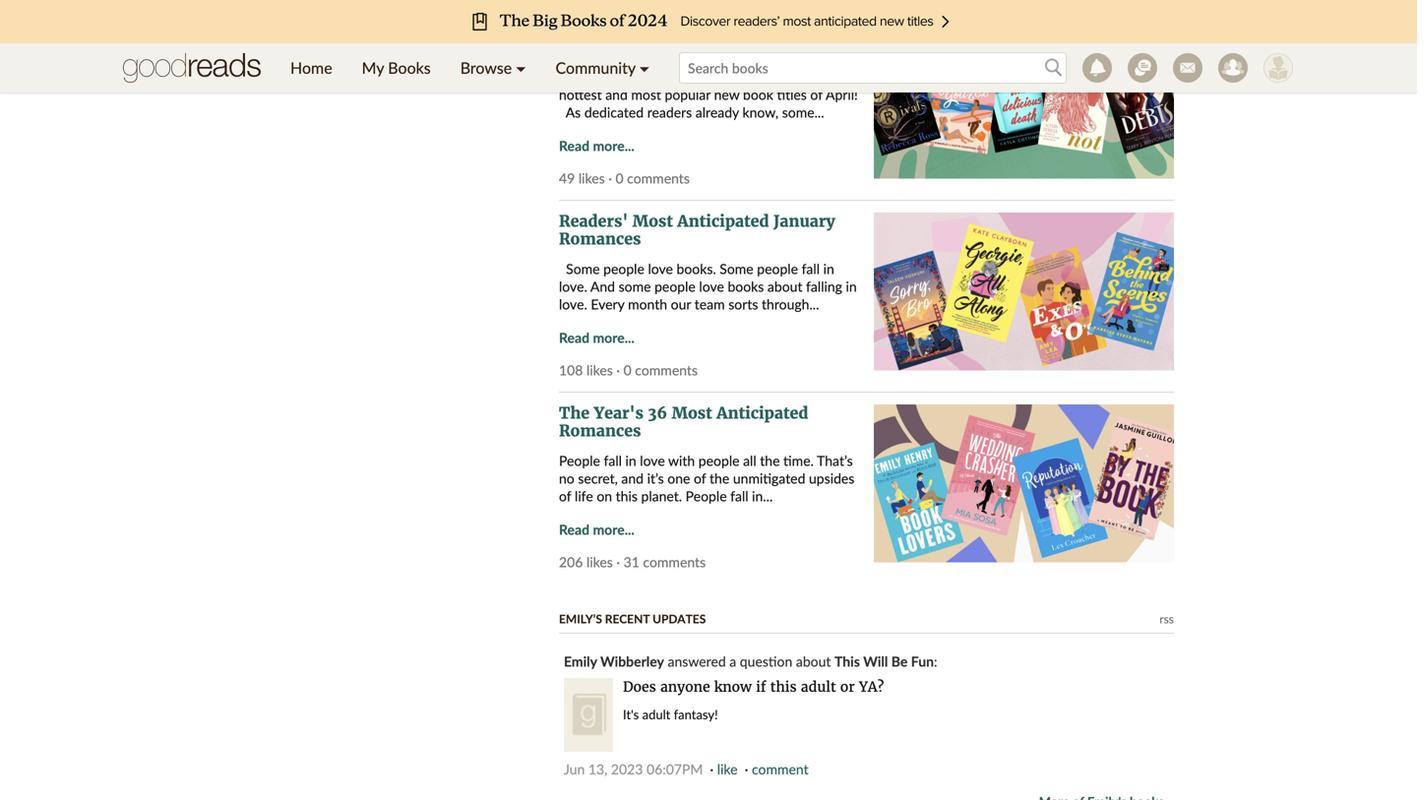 Task type: describe. For each thing, give the bounding box(es) containing it.
108 likes · 0 comments
[[559, 362, 698, 378]]

· for top reader-recommended young adult books for april
[[609, 170, 612, 186]]

readers!
[[616, 68, 665, 85]]

community ▾
[[556, 58, 650, 77]]

that's
[[817, 452, 853, 469]]

1 vertical spatial likes
[[587, 362, 613, 378]]

browse ▾ button
[[446, 43, 541, 93]]

about inside some people love books. some people fall in love. and some people love books about falling in love. every month our team sorts through...
[[768, 278, 803, 295]]

of for most
[[694, 470, 706, 487]]

if
[[756, 678, 766, 696]]

people inside people fall in love with people all the time. that's no secret, and it's one of the unmitigated upsides of life on this planet. people fall in...
[[699, 452, 740, 469]]

through...
[[762, 296, 819, 312]]

· for the year's 36 most anticipated romances
[[617, 554, 620, 570]]

does anyone know if this adult or ya? link
[[623, 678, 884, 696]]

36
[[648, 403, 667, 423]]

2 more... from the top
[[593, 329, 635, 346]]

0 horizontal spatial fall
[[604, 452, 622, 469]]

question
[[740, 653, 793, 670]]

hey,
[[566, 68, 593, 85]]

emily's recent updates
[[559, 612, 706, 626]]

people fall in love with people all the time. that's no secret, and it's one of the unmitigated upsides of life on this planet. people fall in...
[[559, 452, 855, 504]]

secret,
[[578, 470, 618, 487]]

with
[[668, 452, 695, 469]]

my books link
[[347, 43, 446, 93]]

206 likes · 31 comments
[[559, 554, 706, 570]]

1 horizontal spatial fall
[[731, 488, 749, 504]]

this will be fun link
[[835, 653, 934, 670]]

13,
[[589, 761, 608, 778]]

book
[[743, 86, 774, 103]]

will
[[863, 653, 888, 670]]

ruby anderson image
[[1264, 53, 1293, 83]]

and inside hey, ya readers! heads up! we've found the hottest and most popular new book titles of april! as dedicated readers already know, some...
[[606, 86, 628, 103]]

▾ for browse ▾
[[516, 58, 526, 77]]

ya?
[[859, 678, 884, 696]]

top reader-recommended young adult books for april
[[559, 20, 833, 57]]

this inside people fall in love with people all the time. that's no secret, and it's one of the unmitigated upsides of life on this planet. people fall in...
[[616, 488, 638, 504]]

comments for books
[[627, 170, 690, 186]]

wibberley
[[600, 653, 664, 670]]

every
[[591, 296, 625, 312]]

the for the year's 36 most anticipated romances
[[760, 452, 780, 469]]

1 vertical spatial this
[[770, 678, 797, 696]]

menu containing home
[[276, 43, 664, 93]]

no
[[559, 470, 575, 487]]

49
[[559, 170, 575, 186]]

life
[[575, 488, 593, 504]]

2 love. from the top
[[559, 296, 587, 312]]

some...
[[782, 104, 824, 120]]

of for young
[[810, 86, 823, 103]]

emily wibberley link
[[564, 653, 664, 670]]

1 horizontal spatial people
[[686, 488, 727, 504]]

year's
[[594, 403, 644, 423]]

fun
[[911, 653, 934, 670]]

romances inside readers' most anticipated january romances
[[559, 229, 641, 249]]

0 horizontal spatial of
[[559, 488, 571, 504]]

found
[[774, 68, 809, 85]]

january
[[774, 212, 835, 231]]

popular
[[665, 86, 711, 103]]

readers' most anticipated january romances link
[[559, 212, 859, 249]]

for
[[660, 37, 683, 57]]

love inside people fall in love with people all the time. that's no secret, and it's one of the unmitigated upsides of life on this planet. people fall in...
[[640, 452, 665, 469]]

adult
[[559, 37, 602, 57]]

falling
[[806, 278, 842, 295]]

jun 13, 2023 06:07pm · like · comment
[[564, 761, 809, 778]]

my
[[362, 58, 384, 77]]

Search books text field
[[679, 52, 1067, 84]]

top
[[559, 20, 590, 39]]

1 love. from the top
[[559, 278, 587, 295]]

most inside the year's 36 most anticipated romances
[[672, 403, 712, 423]]

community
[[556, 58, 636, 77]]

0 for romances
[[624, 362, 632, 378]]

we've
[[732, 68, 770, 85]]

does
[[623, 678, 656, 696]]

and inside people fall in love with people all the time. that's no secret, and it's one of the unmitigated upsides of life on this planet. people fall in...
[[621, 470, 644, 487]]

this will be fun by e.b. asher image
[[564, 678, 613, 752]]

does anyone know if this adult or ya?
[[623, 678, 884, 696]]

the for top reader-recommended young adult books for april
[[813, 68, 833, 85]]

on
[[597, 488, 612, 504]]

already
[[696, 104, 739, 120]]

· for readers' most anticipated january romances
[[617, 362, 620, 378]]

titles
[[777, 86, 807, 103]]

rss link
[[1160, 612, 1174, 626]]

friend requests image
[[1219, 53, 1248, 83]]

dedicated
[[584, 104, 644, 120]]

recommended
[[660, 20, 778, 39]]

ya
[[596, 68, 613, 85]]

31
[[624, 554, 640, 570]]

hey, ya readers! heads up! we've found the hottest and most popular new book titles of april! as dedicated readers already know, some...
[[559, 68, 858, 120]]

it's
[[647, 470, 664, 487]]

206
[[559, 554, 583, 570]]

it's
[[623, 707, 639, 722]]

some
[[619, 278, 651, 295]]

06:07pm
[[647, 761, 703, 778]]

more... for romances
[[593, 521, 635, 538]]

most
[[631, 86, 661, 103]]

reader-
[[594, 20, 660, 39]]

0 vertical spatial adult
[[801, 678, 836, 696]]

jun 13, 2023 06:07pm link
[[564, 761, 703, 778]]

know,
[[743, 104, 779, 120]]

planet.
[[641, 488, 682, 504]]

it's adult fantasy!
[[623, 707, 718, 722]]



Task type: locate. For each thing, give the bounding box(es) containing it.
read more... link for books
[[559, 137, 635, 154]]

0 vertical spatial romances
[[559, 229, 641, 249]]

read up 206
[[559, 521, 590, 538]]

0 vertical spatial comments
[[627, 170, 690, 186]]

love up the team
[[699, 278, 724, 295]]

the
[[813, 68, 833, 85], [760, 452, 780, 469], [710, 470, 730, 487]]

1 vertical spatial read more...
[[559, 329, 635, 346]]

1 vertical spatial most
[[672, 403, 712, 423]]

the up the april!
[[813, 68, 833, 85]]

updates
[[653, 612, 706, 626]]

0 horizontal spatial some
[[566, 260, 600, 277]]

0 vertical spatial read more...
[[559, 137, 635, 154]]

emily wibberley answered a question about this will be fun :
[[564, 653, 938, 670]]

people
[[604, 260, 645, 277], [757, 260, 798, 277], [655, 278, 696, 295], [699, 452, 740, 469]]

and
[[590, 278, 615, 295]]

▾ inside dropdown button
[[516, 58, 526, 77]]

1 vertical spatial romances
[[559, 421, 641, 441]]

books
[[728, 278, 764, 295]]

of down no
[[559, 488, 571, 504]]

· left like
[[710, 761, 714, 778]]

love.
[[559, 278, 587, 295], [559, 296, 587, 312]]

people left all
[[699, 452, 740, 469]]

readers
[[647, 104, 692, 120]]

anticipated inside readers' most anticipated january romances
[[678, 212, 769, 231]]

home link
[[276, 43, 347, 93]]

a
[[730, 653, 736, 670]]

anticipated up all
[[717, 403, 808, 423]]

some people love books. some people fall in love. and some people love books about falling in love. every month our team sorts through...
[[559, 260, 857, 312]]

likes for books
[[579, 170, 605, 186]]

read more... for romances
[[559, 521, 635, 538]]

1 read from the top
[[559, 137, 590, 154]]

1 vertical spatial and
[[621, 470, 644, 487]]

love. left every
[[559, 296, 587, 312]]

comments
[[627, 170, 690, 186], [635, 362, 698, 378], [643, 554, 706, 570]]

books right my
[[388, 58, 431, 77]]

1 vertical spatial love
[[699, 278, 724, 295]]

3 read from the top
[[559, 521, 590, 538]]

rss
[[1160, 612, 1174, 626]]

up!
[[710, 68, 729, 85]]

· left 31
[[617, 554, 620, 570]]

1 horizontal spatial ▾
[[640, 58, 650, 77]]

0 horizontal spatial this
[[616, 488, 638, 504]]

more... down on
[[593, 521, 635, 538]]

1 some from the left
[[566, 260, 600, 277]]

adult right it's
[[642, 707, 671, 722]]

1 horizontal spatial of
[[694, 470, 706, 487]]

1 more... from the top
[[593, 137, 635, 154]]

read up 49
[[559, 137, 590, 154]]

love up some
[[648, 260, 673, 277]]

comments up readers' most anticipated january romances in the top of the page
[[627, 170, 690, 186]]

1 vertical spatial fall
[[604, 452, 622, 469]]

2 read from the top
[[559, 329, 590, 346]]

· right 49
[[609, 170, 612, 186]]

my group discussions image
[[1128, 53, 1158, 83]]

read more... link
[[559, 137, 635, 154], [559, 329, 635, 346], [559, 521, 635, 538]]

the year's 36 most anticipated romances
[[559, 403, 808, 441]]

people up books
[[757, 260, 798, 277]]

books up readers!
[[606, 37, 655, 57]]

read more... link down dedicated
[[559, 137, 635, 154]]

and left it's
[[621, 470, 644, 487]]

read more... link down every
[[559, 329, 635, 346]]

2 horizontal spatial in
[[846, 278, 857, 295]]

1 vertical spatial adult
[[642, 707, 671, 722]]

people up our
[[655, 278, 696, 295]]

0 horizontal spatial in
[[626, 452, 637, 469]]

1 vertical spatial the
[[760, 452, 780, 469]]

some up and
[[566, 260, 600, 277]]

·
[[609, 170, 612, 186], [617, 362, 620, 378], [617, 554, 620, 570], [710, 761, 714, 778], [745, 761, 748, 778]]

the up unmitigated
[[760, 452, 780, 469]]

0 vertical spatial and
[[606, 86, 628, 103]]

1 vertical spatial more...
[[593, 329, 635, 346]]

▾ right browse
[[516, 58, 526, 77]]

read
[[559, 137, 590, 154], [559, 329, 590, 346], [559, 521, 590, 538]]

0 vertical spatial this
[[616, 488, 638, 504]]

likes for romances
[[587, 554, 613, 570]]

one
[[668, 470, 690, 487]]

0 vertical spatial read
[[559, 137, 590, 154]]

2 romances from the top
[[559, 421, 641, 441]]

· up year's
[[617, 362, 620, 378]]

1 horizontal spatial in
[[823, 260, 834, 277]]

0 vertical spatial likes
[[579, 170, 605, 186]]

menu
[[276, 43, 664, 93]]

romances up and
[[559, 229, 641, 249]]

like link
[[717, 761, 738, 778]]

readers'
[[559, 212, 628, 231]]

108
[[559, 362, 583, 378]]

answered
[[668, 653, 726, 670]]

0 vertical spatial of
[[810, 86, 823, 103]]

1 horizontal spatial the
[[760, 452, 780, 469]]

be
[[892, 653, 908, 670]]

hottest
[[559, 86, 602, 103]]

1 vertical spatial books
[[388, 58, 431, 77]]

0 vertical spatial the
[[813, 68, 833, 85]]

1 horizontal spatial books
[[606, 37, 655, 57]]

2 vertical spatial of
[[559, 488, 571, 504]]

our
[[671, 296, 691, 312]]

fall left in...
[[731, 488, 749, 504]]

love. left and
[[559, 278, 587, 295]]

emily's
[[559, 612, 602, 626]]

read more... link down on
[[559, 521, 635, 538]]

fall inside some people love books. some people fall in love. and some people love books about falling in love. every month our team sorts through...
[[802, 260, 820, 277]]

1 vertical spatial comments
[[635, 362, 698, 378]]

some up books
[[720, 260, 754, 277]]

0 up the readers'
[[616, 170, 624, 186]]

about left this
[[796, 653, 831, 670]]

fall up 'falling'
[[802, 260, 820, 277]]

anticipated inside the year's 36 most anticipated romances
[[717, 403, 808, 423]]

people up no
[[559, 452, 600, 469]]

comment
[[752, 761, 809, 778]]

most
[[633, 212, 673, 231], [672, 403, 712, 423]]

of up 'some...'
[[810, 86, 823, 103]]

0 vertical spatial love.
[[559, 278, 587, 295]]

young
[[782, 20, 833, 39]]

2 vertical spatial read
[[559, 521, 590, 538]]

read more... for books
[[559, 137, 635, 154]]

romances inside the year's 36 most anticipated romances
[[559, 421, 641, 441]]

comments for romances
[[643, 554, 706, 570]]

in inside people fall in love with people all the time. that's no secret, and it's one of the unmitigated upsides of life on this planet. people fall in...
[[626, 452, 637, 469]]

books
[[606, 37, 655, 57], [388, 58, 431, 77]]

anyone
[[660, 678, 710, 696]]

books inside menu
[[388, 58, 431, 77]]

love up it's
[[640, 452, 665, 469]]

1 vertical spatial of
[[694, 470, 706, 487]]

fall up secret,
[[604, 452, 622, 469]]

49 likes · 0 comments
[[559, 170, 690, 186]]

books.
[[677, 260, 716, 277]]

comments up 36 at bottom left
[[635, 362, 698, 378]]

0 vertical spatial about
[[768, 278, 803, 295]]

comments right 31
[[643, 554, 706, 570]]

2 vertical spatial read more... link
[[559, 521, 635, 538]]

0 vertical spatial love
[[648, 260, 673, 277]]

1 ▾ from the left
[[516, 58, 526, 77]]

3 more... from the top
[[593, 521, 635, 538]]

heads
[[668, 68, 706, 85]]

books inside top reader-recommended young adult books for april
[[606, 37, 655, 57]]

browse ▾
[[460, 58, 526, 77]]

2 horizontal spatial fall
[[802, 260, 820, 277]]

adult left or
[[801, 678, 836, 696]]

of inside hey, ya readers! heads up! we've found the hottest and most popular new book titles of april! as dedicated readers already know, some...
[[810, 86, 823, 103]]

1 vertical spatial people
[[686, 488, 727, 504]]

know
[[714, 678, 752, 696]]

notifications image
[[1083, 53, 1112, 83]]

1 vertical spatial 0
[[624, 362, 632, 378]]

emily
[[564, 653, 597, 670]]

2 read more... link from the top
[[559, 329, 635, 346]]

0 vertical spatial books
[[606, 37, 655, 57]]

2 some from the left
[[720, 260, 754, 277]]

the year's 36 most anticipated romances link
[[559, 403, 859, 441]]

0 horizontal spatial books
[[388, 58, 431, 77]]

1 read more... from the top
[[559, 137, 635, 154]]

april
[[688, 37, 727, 57]]

this right on
[[616, 488, 638, 504]]

0 vertical spatial in
[[823, 260, 834, 277]]

most right 36 at bottom left
[[672, 403, 712, 423]]

2 vertical spatial more...
[[593, 521, 635, 538]]

1 vertical spatial about
[[796, 653, 831, 670]]

most inside readers' most anticipated january romances
[[633, 212, 673, 231]]

likes
[[579, 170, 605, 186], [587, 362, 613, 378], [587, 554, 613, 570]]

month
[[628, 296, 667, 312]]

new
[[714, 86, 740, 103]]

:
[[934, 653, 938, 670]]

1 vertical spatial read
[[559, 329, 590, 346]]

some
[[566, 260, 600, 277], [720, 260, 754, 277]]

2 vertical spatial fall
[[731, 488, 749, 504]]

· right like
[[745, 761, 748, 778]]

april!
[[826, 86, 858, 103]]

2 vertical spatial love
[[640, 452, 665, 469]]

1 vertical spatial anticipated
[[717, 403, 808, 423]]

read more... down on
[[559, 521, 635, 538]]

likes right 49
[[579, 170, 605, 186]]

2 vertical spatial comments
[[643, 554, 706, 570]]

read for romances
[[559, 521, 590, 538]]

fantasy!
[[674, 707, 718, 722]]

▾ up most
[[640, 58, 650, 77]]

3 read more... link from the top
[[559, 521, 635, 538]]

2 vertical spatial in
[[626, 452, 637, 469]]

read more...
[[559, 137, 635, 154], [559, 329, 635, 346], [559, 521, 635, 538]]

1 vertical spatial love.
[[559, 296, 587, 312]]

anticipated up books.
[[678, 212, 769, 231]]

0 for adult
[[616, 170, 624, 186]]

0 horizontal spatial ▾
[[516, 58, 526, 77]]

0 vertical spatial fall
[[802, 260, 820, 277]]

home
[[290, 58, 332, 77]]

community ▾ button
[[541, 43, 664, 93]]

0 vertical spatial most
[[633, 212, 673, 231]]

likes right 108
[[587, 362, 613, 378]]

more... down every
[[593, 329, 635, 346]]

in right 'falling'
[[846, 278, 857, 295]]

2023
[[611, 761, 643, 778]]

comment link
[[752, 761, 809, 778]]

sorts
[[729, 296, 758, 312]]

people down one
[[686, 488, 727, 504]]

2 ▾ from the left
[[640, 58, 650, 77]]

2 horizontal spatial the
[[813, 68, 833, 85]]

top reader-recommended young adult books for april link
[[559, 20, 859, 57]]

0 vertical spatial anticipated
[[678, 212, 769, 231]]

0 up year's
[[624, 362, 632, 378]]

about up through...
[[768, 278, 803, 295]]

most down 49 likes · 0 comments
[[633, 212, 673, 231]]

likes right 206
[[587, 554, 613, 570]]

▾ for community ▾
[[640, 58, 650, 77]]

this
[[835, 653, 860, 670]]

1 read more... link from the top
[[559, 137, 635, 154]]

more... down dedicated
[[593, 137, 635, 154]]

1 vertical spatial in
[[846, 278, 857, 295]]

read more... down every
[[559, 329, 635, 346]]

unmitigated
[[733, 470, 806, 487]]

0 vertical spatial people
[[559, 452, 600, 469]]

team
[[695, 296, 725, 312]]

people
[[559, 452, 600, 469], [686, 488, 727, 504]]

2 vertical spatial read more...
[[559, 521, 635, 538]]

1 romances from the top
[[559, 229, 641, 249]]

0 vertical spatial read more... link
[[559, 137, 635, 154]]

inbox image
[[1173, 53, 1203, 83]]

1 horizontal spatial some
[[720, 260, 754, 277]]

0 horizontal spatial the
[[710, 470, 730, 487]]

2 read more... from the top
[[559, 329, 635, 346]]

0 horizontal spatial adult
[[642, 707, 671, 722]]

this right if
[[770, 678, 797, 696]]

in...
[[752, 488, 773, 504]]

read for books
[[559, 137, 590, 154]]

or
[[840, 678, 855, 696]]

in down year's
[[626, 452, 637, 469]]

all
[[743, 452, 757, 469]]

read more... link for romances
[[559, 521, 635, 538]]

▾ inside popup button
[[640, 58, 650, 77]]

recent
[[605, 612, 650, 626]]

read more... down dedicated
[[559, 137, 635, 154]]

jun
[[564, 761, 585, 778]]

0 horizontal spatial people
[[559, 452, 600, 469]]

0
[[616, 170, 624, 186], [624, 362, 632, 378]]

2 vertical spatial likes
[[587, 554, 613, 570]]

people up some
[[604, 260, 645, 277]]

the inside hey, ya readers! heads up! we've found the hottest and most popular new book titles of april! as dedicated readers already know, some...
[[813, 68, 833, 85]]

romances up secret,
[[559, 421, 641, 441]]

2 horizontal spatial of
[[810, 86, 823, 103]]

and up dedicated
[[606, 86, 628, 103]]

1 vertical spatial read more... link
[[559, 329, 635, 346]]

0 vertical spatial 0
[[616, 170, 624, 186]]

0 vertical spatial more...
[[593, 137, 635, 154]]

1 horizontal spatial adult
[[801, 678, 836, 696]]

read up 108
[[559, 329, 590, 346]]

readers' most anticipated january romances
[[559, 212, 835, 249]]

Search for books to add to your shelves search field
[[679, 52, 1067, 84]]

of right one
[[694, 470, 706, 487]]

the right one
[[710, 470, 730, 487]]

in up 'falling'
[[823, 260, 834, 277]]

more... for books
[[593, 137, 635, 154]]

3 read more... from the top
[[559, 521, 635, 538]]

my books
[[362, 58, 431, 77]]

2 vertical spatial the
[[710, 470, 730, 487]]

anticipated
[[678, 212, 769, 231], [717, 403, 808, 423]]

1 horizontal spatial this
[[770, 678, 797, 696]]



Task type: vqa. For each thing, say whether or not it's contained in the screenshot.


